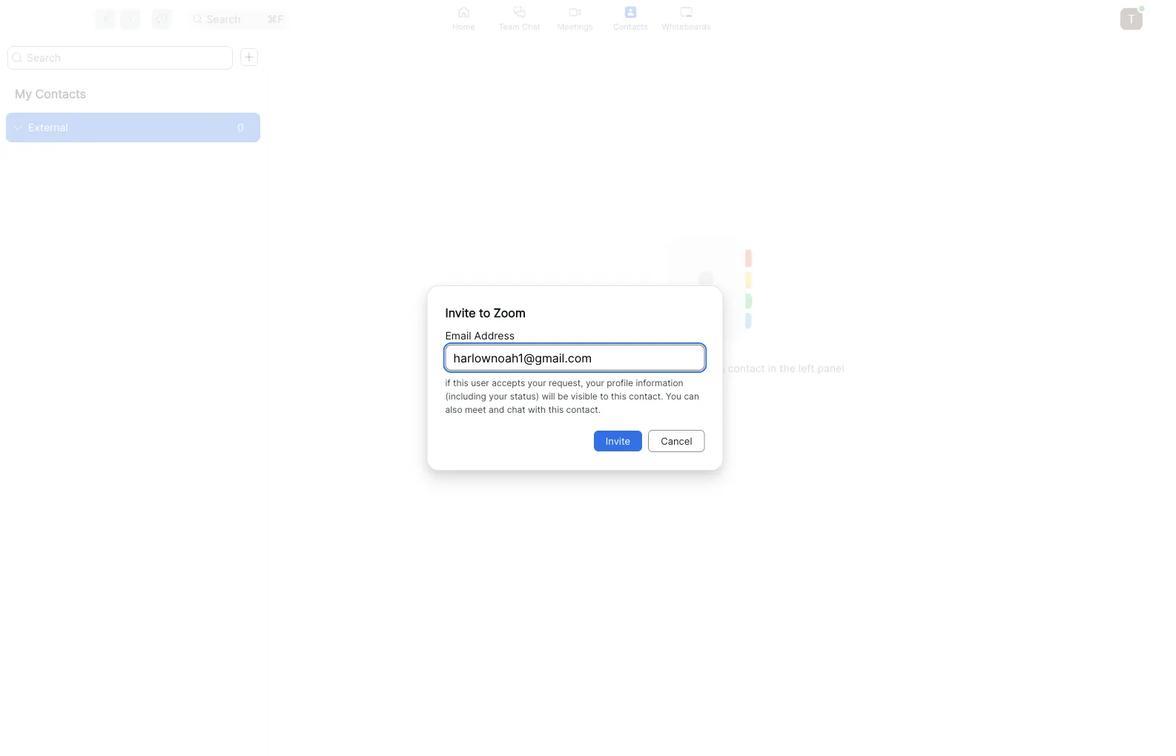 Task type: vqa. For each thing, say whether or not it's contained in the screenshot.
banner
no



Task type: describe. For each thing, give the bounding box(es) containing it.
meetings button
[[548, 0, 603, 38]]

0
[[238, 121, 244, 134]]

you
[[666, 391, 682, 402]]

1 horizontal spatial this
[[549, 405, 564, 415]]

chevron down image
[[13, 123, 22, 132]]

meetings
[[558, 22, 593, 31]]

profile contact image
[[625, 6, 637, 18]]

0 horizontal spatial your
[[489, 391, 508, 402]]

status)
[[510, 391, 539, 402]]

left
[[799, 362, 815, 375]]

information
[[636, 378, 684, 389]]

chevron down image
[[13, 123, 22, 132]]

profile
[[607, 378, 634, 389]]

0 vertical spatial contact.
[[629, 391, 664, 402]]

profile contact image
[[625, 6, 637, 18]]

contacts tab panel
[[0, 39, 1151, 757]]

user
[[471, 378, 490, 389]]

cancel button
[[649, 430, 705, 453]]

home
[[453, 22, 475, 31]]

external
[[28, 121, 68, 134]]

invite to zoom
[[446, 306, 526, 320]]

chat
[[522, 22, 541, 31]]

by
[[665, 362, 677, 375]]

info
[[643, 362, 662, 375]]

home button
[[436, 0, 492, 38]]

also
[[446, 405, 463, 415]]

and
[[489, 405, 505, 415]]

0 vertical spatial magnifier image
[[193, 14, 202, 23]]

view contact info by clicking a contact in the left panel
[[575, 362, 845, 375]]

chat
[[507, 405, 526, 415]]

whiteboard small image
[[681, 6, 693, 18]]

team
[[499, 22, 520, 31]]

in
[[769, 362, 777, 375]]

avatar image
[[1121, 8, 1143, 30]]

whiteboard small image
[[681, 6, 693, 18]]

online image
[[1139, 6, 1145, 12]]

0 vertical spatial this
[[453, 378, 469, 389]]

clicking
[[680, 362, 717, 375]]

cancel
[[661, 436, 693, 447]]

visible
[[571, 391, 598, 402]]

can
[[684, 391, 700, 402]]

request,
[[549, 378, 584, 389]]

(including
[[446, 391, 487, 402]]



Task type: locate. For each thing, give the bounding box(es) containing it.
a
[[720, 362, 725, 375]]

to
[[479, 306, 491, 320], [600, 391, 609, 402]]

0 horizontal spatial contact.
[[567, 405, 601, 415]]

invite up email on the left of the page
[[446, 306, 476, 320]]

1 horizontal spatial contact.
[[629, 391, 664, 402]]

0 vertical spatial invite
[[446, 306, 476, 320]]

1 vertical spatial this
[[611, 391, 627, 402]]

my contacts
[[15, 87, 86, 101]]

0 vertical spatial to
[[479, 306, 491, 320]]

video on image
[[569, 6, 581, 18]]

invite for invite
[[606, 436, 631, 447]]

1 vertical spatial to
[[600, 391, 609, 402]]

email
[[446, 329, 472, 342]]

your up will
[[528, 378, 547, 389]]

be
[[558, 391, 569, 402]]

contact. down information
[[629, 391, 664, 402]]

team chat image
[[514, 6, 526, 18], [514, 6, 526, 18]]

if this user accepts your request, your profile information (including your status) will be visible to this contact. you can also meet and chat with this contact.
[[446, 378, 700, 415]]

contacts button
[[603, 0, 659, 38]]

contact
[[728, 362, 766, 375]]

video on image
[[569, 6, 581, 18]]

your up visible
[[586, 378, 605, 389]]

to inside invite to zoom dialog
[[479, 306, 491, 320]]

Invite to Zoom field
[[446, 345, 705, 371]]

if
[[446, 378, 451, 389]]

0 vertical spatial contacts
[[614, 22, 648, 31]]

view
[[575, 362, 599, 375]]

1 horizontal spatial contacts
[[614, 22, 648, 31]]

0 horizontal spatial contacts
[[35, 87, 86, 101]]

this right if
[[453, 378, 469, 389]]

magnifier image up my on the top of page
[[12, 53, 22, 63]]

this
[[453, 378, 469, 389], [611, 391, 627, 402], [549, 405, 564, 415]]

contacts
[[614, 22, 648, 31], [35, 87, 86, 101]]

zoom
[[494, 306, 526, 320]]

your up and
[[489, 391, 508, 402]]

whiteboards button
[[659, 0, 714, 38]]

2 vertical spatial this
[[549, 405, 564, 415]]

magnifier image
[[193, 14, 202, 23], [12, 53, 22, 63]]

team chat button
[[492, 0, 548, 38]]

your
[[528, 378, 547, 389], [586, 378, 605, 389], [489, 391, 508, 402]]

to inside if this user accepts your request, your profile information (including your status) will be visible to this contact. you can also meet and chat with this contact.
[[600, 391, 609, 402]]

magnifier image up my on the top of page
[[12, 53, 22, 63]]

magnifier image left search
[[193, 14, 202, 23]]

to right visible
[[600, 391, 609, 402]]

1 vertical spatial invite
[[606, 436, 631, 447]]

1 horizontal spatial magnifier image
[[193, 14, 202, 23]]

1 vertical spatial contacts
[[35, 87, 86, 101]]

accepts
[[492, 378, 525, 389]]

1 vertical spatial magnifier image
[[12, 53, 22, 63]]

contacts inside heading
[[35, 87, 86, 101]]

invite
[[446, 306, 476, 320], [606, 436, 631, 447]]

the
[[780, 362, 796, 375]]

tab list
[[436, 0, 714, 38]]

contacts up external
[[35, 87, 86, 101]]

invite inside 'button'
[[606, 436, 631, 447]]

1 horizontal spatial magnifier image
[[193, 14, 202, 23]]

0 horizontal spatial magnifier image
[[12, 53, 22, 63]]

Search text field
[[7, 46, 233, 70]]

contact
[[601, 362, 641, 375]]

1 horizontal spatial invite
[[606, 436, 631, 447]]

contacts inside button
[[614, 22, 648, 31]]

email address
[[446, 329, 515, 342]]

0 vertical spatial magnifier image
[[193, 14, 202, 23]]

0 horizontal spatial to
[[479, 306, 491, 320]]

0 horizontal spatial invite
[[446, 306, 476, 320]]

tab list containing home
[[436, 0, 714, 38]]

magnifier image
[[193, 14, 202, 23], [12, 53, 22, 63]]

invite button
[[594, 431, 643, 452]]

my
[[15, 87, 32, 101]]

contact. down visible
[[567, 405, 601, 415]]

1 vertical spatial magnifier image
[[12, 53, 22, 63]]

invite down profile
[[606, 436, 631, 447]]

this down be
[[549, 405, 564, 415]]

to up email address
[[479, 306, 491, 320]]

my contacts grouping, external, 0 items enclose, level 2, 1 of 1, tree item
[[6, 113, 260, 142]]

invite to zoom dialog
[[446, 304, 705, 322]]

meet
[[465, 405, 486, 415]]

0 horizontal spatial magnifier image
[[12, 53, 22, 63]]

will
[[542, 391, 555, 402]]

team chat
[[499, 22, 541, 31]]

2 horizontal spatial your
[[586, 378, 605, 389]]

invite inside dialog
[[446, 306, 476, 320]]

1 vertical spatial contact.
[[567, 405, 601, 415]]

0 horizontal spatial this
[[453, 378, 469, 389]]

panel
[[818, 362, 845, 375]]

2 horizontal spatial this
[[611, 391, 627, 402]]

contact.
[[629, 391, 664, 402], [567, 405, 601, 415]]

home small image
[[458, 6, 470, 18], [458, 6, 470, 18]]

address
[[474, 329, 515, 342]]

whiteboards
[[662, 22, 711, 31]]

with
[[528, 405, 546, 415]]

⌘f
[[267, 13, 284, 25]]

online image
[[1139, 6, 1145, 12]]

my contacts heading
[[0, 76, 266, 113]]

invite for invite to zoom
[[446, 306, 476, 320]]

this down profile
[[611, 391, 627, 402]]

search
[[207, 13, 241, 25]]

contacts down profile contact image
[[614, 22, 648, 31]]

1 horizontal spatial your
[[528, 378, 547, 389]]

1 horizontal spatial to
[[600, 391, 609, 402]]

magnifier image left search
[[193, 14, 202, 23]]

my contacts tree
[[0, 76, 266, 142]]



